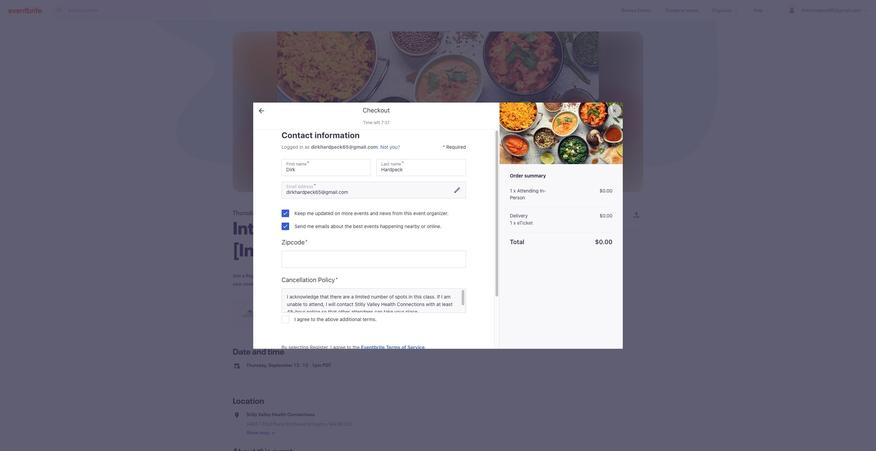 Task type: vqa. For each thing, say whether or not it's contained in the screenshot.
article
yes



Task type: describe. For each thing, give the bounding box(es) containing it.
eventbrite image
[[8, 7, 42, 14]]

organizer profile element
[[233, 299, 479, 331]]



Task type: locate. For each thing, give the bounding box(es) containing it.
article
[[0, 0, 876, 451]]



